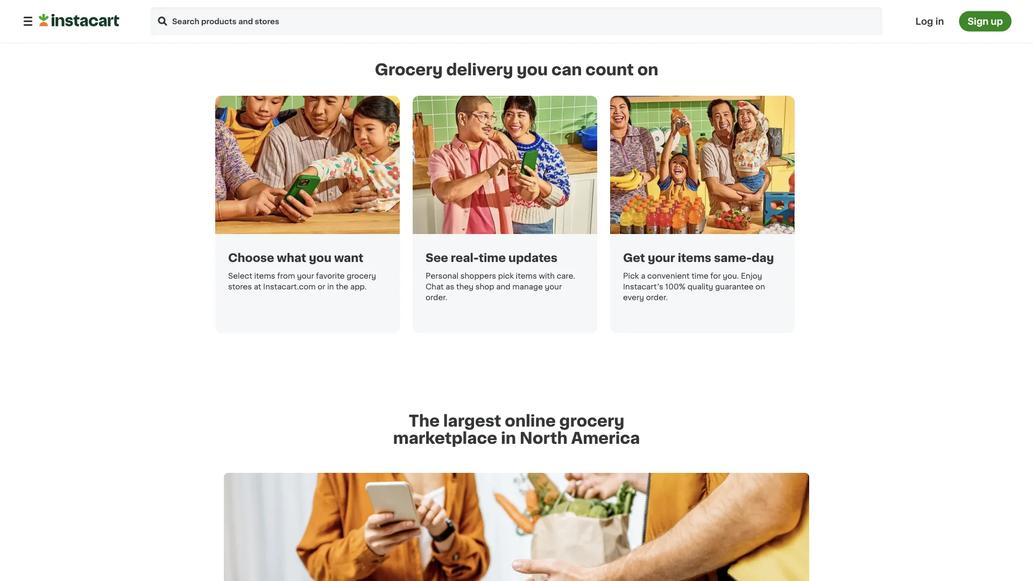 Task type: vqa. For each thing, say whether or not it's contained in the screenshot.
the policy
no



Task type: locate. For each thing, give the bounding box(es) containing it.
0 horizontal spatial time
[[479, 252, 506, 264]]

instacart.com
[[263, 283, 316, 291]]

100%
[[666, 283, 686, 291]]

order. inside personal shoppers pick items with care. chat as they shop and manage your order.
[[426, 294, 448, 302]]

online
[[505, 414, 556, 429]]

items
[[678, 252, 712, 264], [254, 272, 276, 280], [516, 272, 537, 280]]

2 vertical spatial your
[[545, 283, 562, 291]]

order. for see
[[426, 294, 448, 302]]

0 vertical spatial time
[[479, 252, 506, 264]]

1 horizontal spatial on
[[756, 283, 766, 291]]

in right or
[[328, 283, 334, 291]]

grocery
[[347, 272, 376, 280], [560, 414, 625, 429]]

the
[[336, 283, 349, 291]]

None search field
[[150, 6, 884, 36]]

shop
[[476, 283, 495, 291]]

with
[[539, 272, 555, 280]]

grocery up app.
[[347, 272, 376, 280]]

1 vertical spatial on
[[756, 283, 766, 291]]

0 horizontal spatial in
[[328, 283, 334, 291]]

in
[[936, 17, 945, 26], [328, 283, 334, 291], [501, 431, 516, 446]]

0 vertical spatial on
[[638, 62, 659, 78]]

0 horizontal spatial on
[[638, 62, 659, 78]]

day
[[752, 252, 775, 264]]

get
[[624, 252, 646, 264]]

can
[[552, 62, 582, 78]]

america
[[572, 431, 641, 446]]

you.
[[723, 272, 740, 280]]

see real-time updates
[[426, 252, 558, 264]]

pick a convenient time for you. enjoy instacart's 100% quality guarantee on every order.
[[624, 272, 766, 302]]

1 horizontal spatial items
[[516, 272, 537, 280]]

0 vertical spatial you
[[517, 62, 548, 78]]

your right from
[[297, 272, 314, 280]]

log in
[[916, 17, 945, 26]]

1 horizontal spatial in
[[501, 431, 516, 446]]

order. down chat
[[426, 294, 448, 302]]

open main menu image
[[22, 15, 34, 28]]

1 vertical spatial grocery
[[560, 414, 625, 429]]

on
[[638, 62, 659, 78], [756, 283, 766, 291]]

1 horizontal spatial order.
[[647, 294, 668, 302]]

sign up
[[969, 17, 1004, 26]]

time up quality
[[692, 272, 709, 280]]

north
[[520, 431, 568, 446]]

2 horizontal spatial items
[[678, 252, 712, 264]]

time
[[479, 252, 506, 264], [692, 272, 709, 280]]

0 horizontal spatial you
[[309, 252, 332, 264]]

pick
[[498, 272, 514, 280]]

your
[[648, 252, 676, 264], [297, 272, 314, 280], [545, 283, 562, 291]]

2 horizontal spatial in
[[936, 17, 945, 26]]

convenient
[[648, 272, 690, 280]]

you left "can"
[[517, 62, 548, 78]]

app.
[[351, 283, 367, 291]]

order. down instacart's
[[647, 294, 668, 302]]

1 vertical spatial time
[[692, 272, 709, 280]]

1 horizontal spatial you
[[517, 62, 548, 78]]

your inside select items from your favorite grocery stores at instacart.com or in the app.
[[297, 272, 314, 280]]

marketplace
[[393, 431, 498, 446]]

0 horizontal spatial order.
[[426, 294, 448, 302]]

favorite
[[316, 272, 345, 280]]

1 horizontal spatial your
[[545, 283, 562, 291]]

grocery inside select items from your favorite grocery stores at instacart.com or in the app.
[[347, 272, 376, 280]]

0 vertical spatial grocery
[[347, 272, 376, 280]]

you for can
[[517, 62, 548, 78]]

0 horizontal spatial grocery
[[347, 272, 376, 280]]

grocery up america
[[560, 414, 625, 429]]

order. inside 'pick a convenient time for you. enjoy instacart's 100% quality guarantee on every order.'
[[647, 294, 668, 302]]

items up manage
[[516, 272, 537, 280]]

in down online
[[501, 431, 516, 446]]

your down 'with'
[[545, 283, 562, 291]]

2 horizontal spatial your
[[648, 252, 676, 264]]

your up convenient
[[648, 252, 676, 264]]

on down enjoy on the right of page
[[756, 283, 766, 291]]

grocery delivery you can count on
[[375, 62, 659, 78]]

1 vertical spatial in
[[328, 283, 334, 291]]

2 order. from the left
[[647, 294, 668, 302]]

order.
[[426, 294, 448, 302], [647, 294, 668, 302]]

or
[[318, 283, 326, 291]]

care.
[[557, 272, 576, 280]]

updates
[[509, 252, 558, 264]]

1 horizontal spatial time
[[692, 272, 709, 280]]

1 horizontal spatial grocery
[[560, 414, 625, 429]]

in inside the largest online grocery marketplace in north america
[[501, 431, 516, 446]]

time up "pick"
[[479, 252, 506, 264]]

every
[[624, 294, 645, 302]]

you for want
[[309, 252, 332, 264]]

the
[[409, 414, 440, 429]]

in right log
[[936, 17, 945, 26]]

up
[[992, 17, 1004, 26]]

your inside personal shoppers pick items with care. chat as they shop and manage your order.
[[545, 283, 562, 291]]

2 vertical spatial in
[[501, 431, 516, 446]]

in inside select items from your favorite grocery stores at instacart.com or in the app.
[[328, 283, 334, 291]]

0 horizontal spatial your
[[297, 272, 314, 280]]

items up at
[[254, 272, 276, 280]]

0 horizontal spatial items
[[254, 272, 276, 280]]

items inside select items from your favorite grocery stores at instacart.com or in the app.
[[254, 272, 276, 280]]

0 vertical spatial in
[[936, 17, 945, 26]]

stores
[[228, 283, 252, 291]]

you up "favorite" on the top of the page
[[309, 252, 332, 264]]

1 vertical spatial you
[[309, 252, 332, 264]]

you
[[517, 62, 548, 78], [309, 252, 332, 264]]

1 order. from the left
[[426, 294, 448, 302]]

on right count
[[638, 62, 659, 78]]

1 vertical spatial your
[[297, 272, 314, 280]]

items up for
[[678, 252, 712, 264]]



Task type: describe. For each thing, give the bounding box(es) containing it.
they
[[457, 283, 474, 291]]

as
[[446, 283, 455, 291]]

choose
[[228, 252, 275, 264]]

from
[[277, 272, 295, 280]]

same-
[[715, 252, 752, 264]]

log
[[916, 17, 934, 26]]

personal
[[426, 272, 459, 280]]

time inside 'pick a convenient time for you. enjoy instacart's 100% quality guarantee on every order.'
[[692, 272, 709, 280]]

select items from your favorite grocery stores at instacart.com or in the app.
[[228, 272, 376, 291]]

for
[[711, 272, 721, 280]]

at
[[254, 283, 261, 291]]

grocery inside the largest online grocery marketplace in north america
[[560, 414, 625, 429]]

quality
[[688, 283, 714, 291]]

chat
[[426, 283, 444, 291]]

0 vertical spatial your
[[648, 252, 676, 264]]

shoppers
[[461, 272, 497, 280]]

guarantee
[[716, 283, 754, 291]]

delivery
[[447, 62, 514, 78]]

and
[[497, 283, 511, 291]]

personal shoppers pick items with care. chat as they shop and manage your order.
[[426, 272, 576, 302]]

items inside personal shoppers pick items with care. chat as they shop and manage your order.
[[516, 272, 537, 280]]

instacart home image
[[39, 14, 120, 27]]

sign up button
[[960, 11, 1012, 32]]

Search field
[[150, 6, 884, 36]]

instacart's
[[624, 283, 664, 291]]

choose what you want
[[228, 252, 364, 264]]

the largest online grocery marketplace in north america
[[393, 414, 641, 446]]

count
[[586, 62, 634, 78]]

want
[[334, 252, 364, 264]]

order. for get
[[647, 294, 668, 302]]

pick
[[624, 272, 640, 280]]

get your items same-day
[[624, 252, 775, 264]]

manage
[[513, 283, 543, 291]]

enjoy
[[742, 272, 763, 280]]

sign
[[969, 17, 989, 26]]

what
[[277, 252, 307, 264]]

grocery
[[375, 62, 443, 78]]

on inside 'pick a convenient time for you. enjoy instacart's 100% quality guarantee on every order.'
[[756, 283, 766, 291]]

a
[[641, 272, 646, 280]]

real-
[[451, 252, 479, 264]]

in inside 'button'
[[936, 17, 945, 26]]

log in button
[[913, 11, 948, 32]]

see
[[426, 252, 449, 264]]

largest
[[444, 414, 502, 429]]

select
[[228, 272, 253, 280]]



